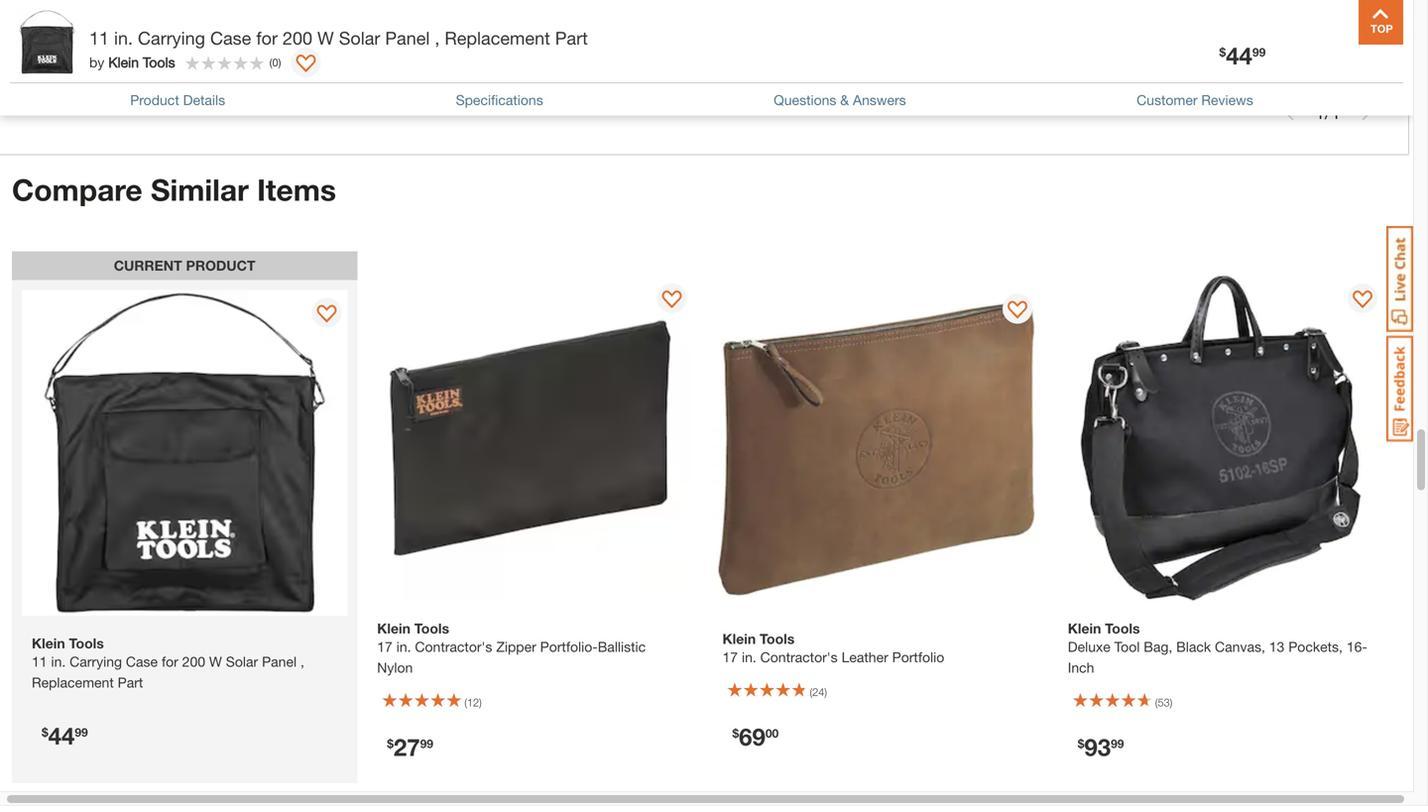 Task type: vqa. For each thing, say whether or not it's contained in the screenshot.
Blankets
no



Task type: describe. For each thing, give the bounding box(es) containing it.
tools for 27
[[414, 620, 449, 637]]

tools for 69
[[760, 631, 795, 647]]

1 horizontal spatial display image
[[662, 290, 682, 310]]

for
[[256, 27, 278, 49]]

/
[[1325, 101, 1331, 123]]

) for 69
[[825, 686, 827, 699]]

17 for 27
[[377, 639, 393, 655]]

0 vertical spatial $ 44 99
[[1219, 41, 1266, 69]]

27
[[394, 733, 420, 761]]

klein for 69
[[723, 631, 756, 647]]

details
[[183, 92, 225, 108]]

klein right by
[[108, 54, 139, 70]]

1 horizontal spatial 44
[[1226, 41, 1253, 69]]

questions
[[774, 92, 836, 108]]

replacement
[[445, 27, 550, 49]]

$ for klein tools 17 in. contractor's zipper portfolio-ballistic nylon
[[387, 737, 394, 751]]

klein tools 17 in. contractor's leather portfolio
[[723, 631, 944, 666]]

product image image
[[15, 10, 79, 74]]

this is the last slide image
[[1359, 104, 1375, 120]]

solar
[[339, 27, 380, 49]]

1 1 from the left
[[1315, 101, 1325, 123]]

) for 93
[[1170, 696, 1173, 709]]

1 vertical spatial $ 44 99
[[42, 721, 88, 750]]

tool
[[1114, 639, 1140, 655]]

klein tools 17 in. contractor's zipper portfolio-ballistic nylon
[[377, 620, 646, 676]]

ballistic
[[598, 639, 646, 655]]

add for 1st add to cart button from right
[[543, 36, 573, 54]]

0 horizontal spatial display image
[[296, 55, 316, 74]]

200
[[283, 27, 312, 49]]

klein tools deluxe tool bag, black canvas, 13 pockets, 16- inch
[[1068, 620, 1368, 676]]

deluxe tool bag, black canvas, 13 pockets, 16-inch image
[[1058, 276, 1384, 601]]

live chat image
[[1386, 226, 1413, 332]]

17 in. contractor's zipper portfolio-ballistic nylon image
[[367, 276, 693, 601]]

part
[[555, 27, 588, 49]]

portfolio-
[[540, 639, 598, 655]]

by
[[89, 54, 104, 70]]

this is the first slide image
[[1281, 104, 1297, 120]]

customer reviews
[[1137, 92, 1253, 108]]

( for 69
[[810, 686, 812, 699]]

1 add to cart button from the left
[[23, 23, 220, 67]]

reviews
[[1201, 92, 1253, 108]]

w
[[317, 27, 334, 49]]

tools for 93
[[1105, 620, 1140, 637]]

feedback link image
[[1386, 335, 1413, 442]]

inch
[[1068, 660, 1094, 676]]

0 horizontal spatial 44
[[48, 721, 75, 750]]

in. for 27
[[396, 639, 411, 655]]

portfolio
[[892, 649, 944, 666]]

24
[[812, 686, 825, 699]]

99 inside '$ 93 99'
[[1111, 737, 1124, 751]]

questions & answers
[[774, 92, 906, 108]]

klein for 27
[[377, 620, 411, 637]]

$ for klein tools deluxe tool bag, black canvas, 13 pockets, 16- inch
[[1078, 737, 1084, 751]]

display image for 93
[[1353, 290, 1373, 310]]

add for 2nd add to cart button from left
[[310, 36, 341, 54]]

99 inside '$ 27 99'
[[420, 737, 433, 751]]

product details
[[130, 92, 225, 108]]

current
[[114, 257, 182, 274]]

current product
[[114, 257, 255, 274]]

17 for 69
[[723, 649, 738, 666]]

to for 2nd add to cart button from left
[[345, 36, 360, 54]]

deluxe
[[1068, 639, 1111, 655]]

in. for 69
[[742, 649, 756, 666]]

leather
[[842, 649, 888, 666]]

2 add to cart button from the left
[[255, 23, 452, 67]]

13
[[1269, 639, 1285, 655]]

$ 27 99
[[387, 733, 433, 761]]

1 / 1
[[1315, 101, 1341, 123]]

to for 1st add to cart button from right
[[578, 36, 593, 54]]

zipper
[[496, 639, 536, 655]]



Task type: locate. For each thing, give the bounding box(es) containing it.
17 up $ 69 00 on the bottom right
[[723, 649, 738, 666]]

cart for 1st add to cart button from the left
[[132, 36, 165, 54]]

2 horizontal spatial to
[[578, 36, 593, 54]]

in. up nylon
[[396, 639, 411, 655]]

panel
[[385, 27, 430, 49]]

00
[[766, 726, 779, 740]]

contractor's
[[415, 639, 492, 655], [760, 649, 838, 666]]

carrying
[[138, 27, 205, 49]]

tools inside klein tools deluxe tool bag, black canvas, 13 pockets, 16- inch
[[1105, 620, 1140, 637]]

1 left this is the last slide image at the top of the page
[[1331, 101, 1341, 123]]

klein inside klein tools 17 in. contractor's zipper portfolio-ballistic nylon
[[377, 620, 411, 637]]

cart right 11
[[132, 36, 165, 54]]

1 add from the left
[[78, 36, 108, 54]]

$ inside $ 69 00
[[732, 726, 739, 740]]

contractor's for 69
[[760, 649, 838, 666]]

in. inside klein tools 17 in. contractor's leather portfolio
[[742, 649, 756, 666]]

99
[[1253, 45, 1266, 59], [75, 725, 88, 739], [420, 737, 433, 751], [1111, 737, 1124, 751]]

1 horizontal spatial add to cart button
[[255, 23, 452, 67]]

tools
[[143, 54, 175, 70], [414, 620, 449, 637], [1105, 620, 1140, 637], [760, 631, 795, 647]]

to right 11
[[112, 36, 128, 54]]

12
[[467, 696, 479, 709]]

2 to from the left
[[345, 36, 360, 54]]

canvas,
[[1215, 639, 1265, 655]]

1 horizontal spatial $ 44 99
[[1219, 41, 1266, 69]]

17 up nylon
[[377, 639, 393, 655]]

in.
[[114, 27, 133, 49], [396, 639, 411, 655], [742, 649, 756, 666]]

1 to from the left
[[112, 36, 128, 54]]

44
[[1226, 41, 1253, 69], [48, 721, 75, 750]]

specifications button
[[456, 90, 543, 110], [456, 90, 543, 110]]

klein up nylon
[[377, 620, 411, 637]]

( down klein tools 17 in. contractor's leather portfolio at the right of the page
[[810, 686, 812, 699]]

$ 93 99
[[1078, 733, 1124, 761]]

2 1 from the left
[[1331, 101, 1341, 123]]

( for 27
[[464, 696, 467, 709]]

0 horizontal spatial in.
[[114, 27, 133, 49]]

items
[[257, 172, 336, 207]]

0 horizontal spatial contractor's
[[415, 639, 492, 655]]

3 add to cart button from the left
[[488, 23, 685, 67]]

contractor's inside klein tools 17 in. contractor's zipper portfolio-ballistic nylon
[[415, 639, 492, 655]]

add to cart button
[[23, 23, 220, 67], [255, 23, 452, 67], [488, 23, 685, 67]]

( down bag,
[[1155, 696, 1158, 709]]

17 inside klein tools 17 in. contractor's leather portfolio
[[723, 649, 738, 666]]

2 add to cart from the left
[[310, 36, 397, 54]]

similar
[[151, 172, 249, 207]]

1 vertical spatial 44
[[48, 721, 75, 750]]

)
[[278, 56, 281, 69], [825, 686, 827, 699], [479, 696, 482, 709], [1170, 696, 1173, 709]]

1 horizontal spatial add
[[310, 36, 341, 54]]

0
[[272, 56, 278, 69]]

1
[[1315, 101, 1325, 123], [1331, 101, 1341, 123]]

klein for 93
[[1068, 620, 1101, 637]]

$ for klein tools 17 in. contractor's leather portfolio
[[732, 726, 739, 740]]

3 add to cart from the left
[[543, 36, 630, 54]]

to right w on the left of the page
[[345, 36, 360, 54]]

compare similar items
[[12, 172, 336, 207]]

klein
[[108, 54, 139, 70], [377, 620, 411, 637], [1068, 620, 1101, 637], [723, 631, 756, 647]]

1 right this is the first slide image
[[1315, 101, 1325, 123]]

) for 27
[[479, 696, 482, 709]]

add to cart for 1st add to cart button from the left
[[78, 36, 165, 54]]

add for 1st add to cart button from the left
[[78, 36, 108, 54]]

add
[[78, 36, 108, 54], [310, 36, 341, 54], [543, 36, 573, 54]]

add to cart for 1st add to cart button from right
[[543, 36, 630, 54]]

93
[[1084, 733, 1111, 761]]

0 vertical spatial 44
[[1226, 41, 1253, 69]]

1 horizontal spatial in.
[[396, 639, 411, 655]]

klein up deluxe
[[1068, 620, 1101, 637]]

contractor's up "( 24 )"
[[760, 649, 838, 666]]

2 horizontal spatial cart
[[597, 36, 630, 54]]

( down "for"
[[269, 56, 272, 69]]

add to cart for 2nd add to cart button from left
[[310, 36, 397, 54]]

17 in. contractor's leather portfolio image
[[713, 286, 1038, 611]]

$ inside '$ 93 99'
[[1078, 737, 1084, 751]]

case
[[210, 27, 251, 49]]

0 horizontal spatial 17
[[377, 639, 393, 655]]

2 horizontal spatial add
[[543, 36, 573, 54]]

1 horizontal spatial 17
[[723, 649, 738, 666]]

11 in. carrying case for 200 w solar panel , replacement part
[[89, 27, 588, 49]]

0 horizontal spatial $ 44 99
[[42, 721, 88, 750]]

2 horizontal spatial add to cart button
[[488, 23, 685, 67]]

16-
[[1347, 639, 1368, 655]]

cart for 2nd add to cart button from left
[[365, 36, 397, 54]]

2 cart from the left
[[365, 36, 397, 54]]

1 horizontal spatial 1
[[1331, 101, 1341, 123]]

bag,
[[1144, 639, 1173, 655]]

0 horizontal spatial 1
[[1315, 101, 1325, 123]]

contractor's for 27
[[415, 639, 492, 655]]

,
[[435, 27, 440, 49]]

1 horizontal spatial cart
[[365, 36, 397, 54]]

cart
[[132, 36, 165, 54], [365, 36, 397, 54], [597, 36, 630, 54]]

in. up 69
[[742, 649, 756, 666]]

1 horizontal spatial contractor's
[[760, 649, 838, 666]]

2 horizontal spatial in.
[[742, 649, 756, 666]]

1 horizontal spatial add to cart
[[310, 36, 397, 54]]

display image for 69
[[1007, 301, 1027, 321]]

display image
[[662, 290, 682, 310], [317, 305, 336, 325]]

by klein tools
[[89, 54, 175, 70]]

2 horizontal spatial add to cart
[[543, 36, 630, 54]]

&
[[840, 92, 849, 108]]

53
[[1158, 696, 1170, 709]]

cart right w on the left of the page
[[365, 36, 397, 54]]

questions & answers button
[[774, 90, 906, 110], [774, 90, 906, 110]]

69
[[739, 723, 766, 751]]

nylon
[[377, 660, 413, 676]]

1 horizontal spatial display image
[[1007, 301, 1027, 321]]

0 horizontal spatial add to cart button
[[23, 23, 220, 67]]

( 53 )
[[1155, 696, 1173, 709]]

in. right 11
[[114, 27, 133, 49]]

11
[[89, 27, 109, 49]]

( 0 )
[[269, 56, 281, 69]]

klein up 69
[[723, 631, 756, 647]]

product
[[186, 257, 255, 274]]

1 horizontal spatial to
[[345, 36, 360, 54]]

( 24 )
[[810, 686, 827, 699]]

3 cart from the left
[[597, 36, 630, 54]]

tools inside klein tools 17 in. contractor's leather portfolio
[[760, 631, 795, 647]]

$ 44 99
[[1219, 41, 1266, 69], [42, 721, 88, 750]]

to right replacement
[[578, 36, 593, 54]]

$ inside '$ 27 99'
[[387, 737, 394, 751]]

2 add from the left
[[310, 36, 341, 54]]

( 12 )
[[464, 696, 482, 709]]

top button
[[1359, 0, 1403, 45]]

0 horizontal spatial display image
[[317, 305, 336, 325]]

contractor's up ( 12 )
[[415, 639, 492, 655]]

1 add to cart from the left
[[78, 36, 165, 54]]

1 cart from the left
[[132, 36, 165, 54]]

0 horizontal spatial add to cart
[[78, 36, 165, 54]]

cart right "part"
[[597, 36, 630, 54]]

tools inside klein tools 17 in. contractor's zipper portfolio-ballistic nylon
[[414, 620, 449, 637]]

(
[[269, 56, 272, 69], [810, 686, 812, 699], [464, 696, 467, 709], [1155, 696, 1158, 709]]

answers
[[853, 92, 906, 108]]

2 horizontal spatial display image
[[1353, 290, 1373, 310]]

product
[[130, 92, 179, 108]]

17 inside klein tools 17 in. contractor's zipper portfolio-ballistic nylon
[[377, 639, 393, 655]]

to
[[112, 36, 128, 54], [345, 36, 360, 54], [578, 36, 593, 54]]

customer reviews button
[[1137, 90, 1253, 110], [1137, 90, 1253, 110]]

product details button
[[130, 90, 225, 110], [130, 90, 225, 110]]

add to cart
[[78, 36, 165, 54], [310, 36, 397, 54], [543, 36, 630, 54]]

$
[[1219, 45, 1226, 59], [42, 725, 48, 739], [732, 726, 739, 740], [387, 737, 394, 751], [1078, 737, 1084, 751]]

specifications
[[456, 92, 543, 108]]

0 horizontal spatial add
[[78, 36, 108, 54]]

pockets,
[[1289, 639, 1343, 655]]

display image
[[296, 55, 316, 74], [1353, 290, 1373, 310], [1007, 301, 1027, 321]]

to for 1st add to cart button from the left
[[112, 36, 128, 54]]

contractor's inside klein tools 17 in. contractor's leather portfolio
[[760, 649, 838, 666]]

3 add from the left
[[543, 36, 573, 54]]

black
[[1176, 639, 1211, 655]]

customer
[[1137, 92, 1198, 108]]

compare
[[12, 172, 142, 207]]

( for 93
[[1155, 696, 1158, 709]]

$ 69 00
[[732, 723, 779, 751]]

3 to from the left
[[578, 36, 593, 54]]

( down klein tools 17 in. contractor's zipper portfolio-ballistic nylon
[[464, 696, 467, 709]]

cart for 1st add to cart button from right
[[597, 36, 630, 54]]

0 horizontal spatial to
[[112, 36, 128, 54]]

17
[[377, 639, 393, 655], [723, 649, 738, 666]]

klein inside klein tools deluxe tool bag, black canvas, 13 pockets, 16- inch
[[1068, 620, 1101, 637]]

klein inside klein tools 17 in. contractor's leather portfolio
[[723, 631, 756, 647]]

in. inside klein tools 17 in. contractor's zipper portfolio-ballistic nylon
[[396, 639, 411, 655]]

0 horizontal spatial cart
[[132, 36, 165, 54]]



